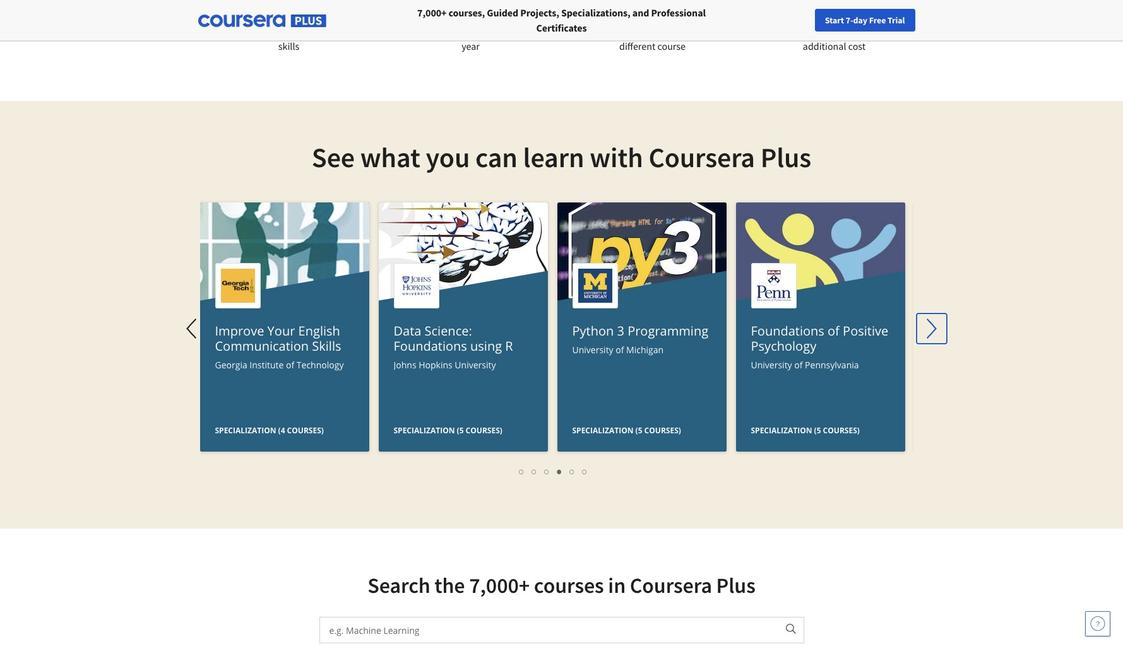 Task type: locate. For each thing, give the bounding box(es) containing it.
0 vertical spatial 3
[[617, 323, 624, 340]]

2 learning from the left
[[873, 9, 908, 22]]

0 horizontal spatial foundations
[[394, 338, 467, 355]]

2 to from the left
[[702, 25, 711, 37]]

a down between
[[713, 25, 718, 37]]

1 courses) from the left
[[287, 426, 324, 436]]

and inside 'explore any interest or trending topic, take prerequisites, and advance your skills'
[[291, 25, 308, 37]]

0 vertical spatial 7,000+
[[417, 6, 447, 19]]

you
[[392, 25, 408, 37], [823, 25, 839, 37], [426, 140, 470, 175]]

0 vertical spatial at
[[596, 9, 605, 22]]

specialization for using
[[394, 426, 455, 436]]

or
[[295, 9, 304, 22], [662, 25, 671, 37]]

explore any interest or trending topic, take prerequisites, and advance your skills
[[210, 9, 368, 52]]

0 horizontal spatial specialization (5 courses)
[[394, 426, 503, 436]]

you up additional
[[823, 25, 839, 37]]

university down python
[[572, 344, 614, 356]]

1 horizontal spatial (5
[[636, 426, 642, 436]]

or right interest
[[295, 9, 304, 22]]

4 button
[[553, 465, 566, 479]]

between
[[698, 9, 735, 22]]

of left positive on the right
[[828, 323, 840, 340]]

3 inside python 3 programming university of michigan
[[617, 323, 624, 340]]

learning inside earn a certificate for every learning program that you complete at no additional cost
[[873, 9, 908, 22]]

to down between
[[702, 25, 711, 37]]

courses, up year on the left of page
[[449, 6, 485, 19]]

certificates
[[536, 21, 587, 34]]

0 horizontal spatial you
[[392, 25, 408, 37]]

search
[[368, 573, 430, 599]]

university down psychology
[[751, 359, 792, 371]]

a inside learn at your own pace, move between multiple courses, or switch to a different course
[[713, 25, 718, 37]]

a
[[783, 9, 788, 22], [713, 25, 718, 37]]

1 vertical spatial 3
[[545, 466, 550, 478]]

2 horizontal spatial (5
[[814, 426, 821, 436]]

1 horizontal spatial at
[[882, 25, 891, 37]]

1 vertical spatial a
[[713, 25, 718, 37]]

professional
[[651, 6, 706, 19]]

0 horizontal spatial and
[[291, 25, 308, 37]]

0 vertical spatial a
[[783, 9, 788, 22]]

specialization
[[215, 426, 276, 436], [394, 426, 455, 436], [572, 426, 634, 436], [751, 426, 812, 436]]

0 vertical spatial courses
[[499, 25, 532, 37]]

1 horizontal spatial take
[[442, 25, 460, 37]]

specialization (4 courses)
[[215, 426, 324, 436]]

your inside learn at your own pace, move between multiple courses, or switch to a different course
[[607, 9, 626, 22]]

multiple
[[462, 25, 497, 37], [587, 25, 623, 37]]

1 horizontal spatial university
[[572, 344, 614, 356]]

(5 for university
[[814, 426, 821, 436]]

a right earn
[[783, 9, 788, 22]]

0 horizontal spatial multiple
[[462, 25, 497, 37]]

0 horizontal spatial take
[[212, 25, 230, 37]]

to
[[431, 25, 440, 37], [702, 25, 711, 37]]

courses down guided
[[499, 25, 532, 37]]

at inside earn a certificate for every learning program that you complete at no additional cost
[[882, 25, 891, 37]]

0 horizontal spatial at
[[596, 9, 605, 22]]

4 specialization from the left
[[751, 426, 812, 436]]

johns
[[394, 359, 416, 371]]

improve your english communication skills georgia institute of technology
[[215, 323, 344, 371]]

and
[[633, 6, 649, 19], [291, 25, 308, 37]]

7,000+ right the
[[469, 573, 530, 599]]

foundations up pennsylvania
[[751, 323, 825, 340]]

1 horizontal spatial 3
[[617, 323, 624, 340]]

and up skills
[[291, 25, 308, 37]]

1 vertical spatial at
[[882, 25, 891, 37]]

coursera plus image
[[198, 15, 326, 27]]

0 horizontal spatial a
[[713, 25, 718, 37]]

2 courses) from the left
[[466, 426, 503, 436]]

learn
[[523, 140, 584, 175]]

the
[[435, 573, 465, 599]]

3 inside button
[[545, 466, 550, 478]]

courses left in
[[534, 573, 604, 599]]

2 specialization (5 courses) from the left
[[572, 426, 681, 436]]

0 horizontal spatial learning
[[506, 9, 541, 22]]

specializations,
[[561, 6, 631, 19]]

0 vertical spatial courses,
[[449, 6, 485, 19]]

3 courses) from the left
[[644, 426, 681, 436]]

university inside foundations of positive psychology university of pennsylvania
[[751, 359, 792, 371]]

see what you can learn with coursera plus
[[312, 140, 812, 175]]

next slide image
[[917, 314, 947, 344]]

0 horizontal spatial to
[[431, 25, 440, 37]]

0 horizontal spatial or
[[295, 9, 304, 22]]

foundations
[[751, 323, 825, 340], [394, 338, 467, 355]]

(5 for r
[[457, 426, 464, 436]]

multiple down specializations,
[[587, 25, 623, 37]]

foundations up the hopkins
[[394, 338, 467, 355]]

3 (5 from the left
[[814, 426, 821, 436]]

1 learning from the left
[[506, 9, 541, 22]]

own
[[628, 9, 646, 22]]

7-
[[846, 15, 853, 26]]

6
[[582, 466, 588, 478]]

your
[[267, 323, 295, 340]]

(5 for of
[[636, 426, 642, 436]]

0 vertical spatial or
[[295, 9, 304, 22]]

spend
[[393, 9, 420, 22]]

foundations of positive psychology . university of pennsylvania. specialization (5 courses) element
[[736, 203, 905, 550]]

0 horizontal spatial courses
[[499, 25, 532, 37]]

at right learn
[[596, 9, 605, 22]]

improve
[[215, 323, 264, 340]]

trial
[[888, 15, 905, 26]]

0 vertical spatial and
[[633, 6, 649, 19]]

1 horizontal spatial multiple
[[587, 25, 623, 37]]

of left michigan
[[616, 344, 624, 356]]

advance
[[310, 25, 345, 37]]

your inside spend less money on your learning if you plan to take multiple courses this year
[[485, 9, 504, 22]]

1 horizontal spatial learning
[[873, 9, 908, 22]]

you down spend at the top of the page
[[392, 25, 408, 37]]

1 horizontal spatial specialization (5 courses)
[[572, 426, 681, 436]]

improve your english communication skills. georgia institute of technology. specialization (4 courses) element
[[200, 203, 369, 550]]

certificate
[[790, 9, 832, 22]]

take down the money
[[442, 25, 460, 37]]

3 right python
[[617, 323, 624, 340]]

trending
[[306, 9, 342, 22]]

courses
[[499, 25, 532, 37], [534, 573, 604, 599]]

1 specialization (5 courses) from the left
[[394, 426, 503, 436]]

0 horizontal spatial (5
[[457, 426, 464, 436]]

learning for every
[[873, 9, 908, 22]]

and inside 7,000+ courses, guided projects, specializations, and professional certificates
[[633, 6, 649, 19]]

your inside 'link'
[[872, 15, 889, 26]]

1 (5 from the left
[[457, 426, 464, 436]]

courses) for university
[[823, 426, 860, 436]]

0 horizontal spatial 3
[[545, 466, 550, 478]]

1 vertical spatial coursera
[[630, 573, 712, 599]]

your inside 'explore any interest or trending topic, take prerequisites, and advance your skills'
[[347, 25, 366, 37]]

university down using
[[455, 359, 496, 371]]

2 specialization from the left
[[394, 426, 455, 436]]

earn a certificate for every learning program that you complete at no additional cost
[[761, 9, 908, 52]]

learning
[[506, 9, 541, 22], [873, 9, 908, 22]]

2 horizontal spatial you
[[823, 25, 839, 37]]

courses, up different
[[625, 25, 660, 37]]

2 horizontal spatial specialization (5 courses)
[[751, 426, 860, 436]]

with
[[590, 140, 643, 175]]

find your new career
[[854, 15, 933, 26]]

1 horizontal spatial or
[[662, 25, 671, 37]]

0 vertical spatial plus
[[761, 140, 812, 175]]

and up different
[[633, 6, 649, 19]]

1 vertical spatial or
[[662, 25, 671, 37]]

1 specialization from the left
[[215, 426, 276, 436]]

7,000+
[[417, 6, 447, 19], [469, 573, 530, 599]]

1 multiple from the left
[[462, 25, 497, 37]]

projects,
[[520, 6, 559, 19]]

to inside learn at your own pace, move between multiple courses, or switch to a different course
[[702, 25, 711, 37]]

1 vertical spatial courses,
[[625, 25, 660, 37]]

in
[[608, 573, 626, 599]]

foundations inside data science: foundations using r johns hopkins university
[[394, 338, 467, 355]]

or inside 'explore any interest or trending topic, take prerequisites, and advance your skills'
[[295, 9, 304, 22]]

multiple down 'on'
[[462, 25, 497, 37]]

learning inside spend less money on your learning if you plan to take multiple courses this year
[[506, 9, 541, 22]]

2 (5 from the left
[[636, 426, 642, 436]]

specialization (5 courses) for using
[[394, 426, 503, 436]]

4 courses) from the left
[[823, 426, 860, 436]]

courses)
[[287, 426, 324, 436], [466, 426, 503, 436], [644, 426, 681, 436], [823, 426, 860, 436]]

specialization (5 courses) for university
[[572, 426, 681, 436]]

you inside spend less money on your learning if you plan to take multiple courses this year
[[392, 25, 408, 37]]

or up course
[[662, 25, 671, 37]]

at left no
[[882, 25, 891, 37]]

you left can
[[426, 140, 470, 175]]

courses,
[[449, 6, 485, 19], [625, 25, 660, 37]]

specialization for psychology
[[751, 426, 812, 436]]

1 vertical spatial plus
[[716, 573, 756, 599]]

2 multiple from the left
[[587, 25, 623, 37]]

1 horizontal spatial a
[[783, 9, 788, 22]]

program
[[765, 25, 802, 37]]

university inside data science: foundations using r johns hopkins university
[[455, 359, 496, 371]]

7,000+ up plan at the top
[[417, 6, 447, 19]]

to right plan at the top
[[431, 25, 440, 37]]

that
[[804, 25, 821, 37]]

list
[[206, 465, 901, 479]]

courses, inside learn at your own pace, move between multiple courses, or switch to a different course
[[625, 25, 660, 37]]

can
[[475, 140, 518, 175]]

1 horizontal spatial courses,
[[625, 25, 660, 37]]

1 horizontal spatial and
[[633, 6, 649, 19]]

python 3 programming. university of michigan. specialization (5 courses) element
[[557, 203, 726, 550]]

of right institute
[[286, 359, 294, 371]]

courses) for r
[[466, 426, 503, 436]]

1 take from the left
[[212, 25, 230, 37]]

None search field
[[174, 8, 477, 33]]

0 horizontal spatial 7,000+
[[417, 6, 447, 19]]

1 to from the left
[[431, 25, 440, 37]]

2 take from the left
[[442, 25, 460, 37]]

0 horizontal spatial courses,
[[449, 6, 485, 19]]

0 horizontal spatial university
[[455, 359, 496, 371]]

3 specialization from the left
[[572, 426, 634, 436]]

take
[[212, 25, 230, 37], [442, 25, 460, 37]]

of
[[828, 323, 840, 340], [616, 344, 624, 356], [286, 359, 294, 371], [794, 359, 803, 371]]

1 horizontal spatial to
[[702, 25, 711, 37]]

1 horizontal spatial 7,000+
[[469, 573, 530, 599]]

1 horizontal spatial courses
[[534, 573, 604, 599]]

2 horizontal spatial university
[[751, 359, 792, 371]]

7,000+ courses, guided projects, specializations, and professional certificates
[[417, 6, 706, 34]]

different
[[619, 40, 656, 52]]

1 horizontal spatial foundations
[[751, 323, 825, 340]]

specialization (5 courses) for psychology
[[751, 426, 860, 436]]

(5
[[457, 426, 464, 436], [636, 426, 642, 436], [814, 426, 821, 436]]

1
[[519, 466, 524, 478]]

plus
[[761, 140, 812, 175], [716, 573, 756, 599]]

0 horizontal spatial plus
[[716, 573, 756, 599]]

take down the explore
[[212, 25, 230, 37]]

1 vertical spatial and
[[291, 25, 308, 37]]

3 left "4" button
[[545, 466, 550, 478]]

explore
[[210, 9, 241, 22]]

your
[[485, 9, 504, 22], [607, 9, 626, 22], [872, 15, 889, 26], [347, 25, 366, 37]]

3 specialization (5 courses) from the left
[[751, 426, 860, 436]]



Task type: describe. For each thing, give the bounding box(es) containing it.
5 button
[[566, 465, 579, 479]]

1 button
[[516, 465, 528, 479]]

university inside python 3 programming university of michigan
[[572, 344, 614, 356]]

2 button
[[528, 465, 541, 479]]

science:
[[425, 323, 472, 340]]

take inside 'explore any interest or trending topic, take prerequisites, and advance your skills'
[[212, 25, 230, 37]]

you inside earn a certificate for every learning program that you complete at no additional cost
[[823, 25, 839, 37]]

courses inside spend less money on your learning if you plan to take multiple courses this year
[[499, 25, 532, 37]]

prerequisites,
[[232, 25, 289, 37]]

of inside python 3 programming university of michigan
[[616, 344, 624, 356]]

start 7-day free trial
[[825, 15, 905, 26]]

foundations inside foundations of positive psychology university of pennsylvania
[[751, 323, 825, 340]]

this
[[534, 25, 549, 37]]

for
[[834, 9, 846, 22]]

0 vertical spatial coursera
[[649, 140, 755, 175]]

a inside earn a certificate for every learning program that you complete at no additional cost
[[783, 9, 788, 22]]

python
[[572, 323, 614, 340]]

plan
[[410, 25, 429, 37]]

institute
[[250, 359, 284, 371]]

day
[[853, 15, 868, 26]]

1 vertical spatial courses
[[534, 573, 604, 599]]

psychology
[[751, 338, 817, 355]]

money
[[441, 9, 470, 22]]

search the 7,000+ courses in coursera plus
[[368, 573, 756, 599]]

Search the 7,000+ courses in Coursera Plus text field
[[320, 618, 777, 643]]

foundations of positive psychology university of pennsylvania
[[751, 323, 889, 371]]

if
[[543, 9, 548, 22]]

(4
[[278, 426, 285, 436]]

michigan
[[626, 344, 664, 356]]

move
[[673, 9, 696, 22]]

complete
[[841, 25, 880, 37]]

course
[[658, 40, 686, 52]]

at inside learn at your own pace, move between multiple courses, or switch to a different course
[[596, 9, 605, 22]]

what
[[360, 140, 420, 175]]

or inside learn at your own pace, move between multiple courses, or switch to a different course
[[662, 25, 671, 37]]

learn
[[570, 9, 594, 22]]

r
[[505, 338, 513, 355]]

to inside spend less money on your learning if you plan to take multiple courses this year
[[431, 25, 440, 37]]

1 vertical spatial 7,000+
[[469, 573, 530, 599]]

pace,
[[648, 9, 670, 22]]

4
[[557, 466, 562, 478]]

7,000+ inside 7,000+ courses, guided projects, specializations, and professional certificates
[[417, 6, 447, 19]]

spend less money on your learning if you plan to take multiple courses this year
[[392, 9, 549, 52]]

multiple inside learn at your own pace, move between multiple courses, or switch to a different course
[[587, 25, 623, 37]]

1 horizontal spatial plus
[[761, 140, 812, 175]]

programming
[[628, 323, 709, 340]]

data science: foundations using r johns hopkins university
[[394, 323, 513, 371]]

list containing 1
[[206, 465, 901, 479]]

specialization for university
[[572, 426, 634, 436]]

courses, inside 7,000+ courses, guided projects, specializations, and professional certificates
[[449, 6, 485, 19]]

technology
[[297, 359, 344, 371]]

1 horizontal spatial you
[[426, 140, 470, 175]]

pennsylvania
[[805, 359, 859, 371]]

positive
[[843, 323, 889, 340]]

career
[[909, 15, 933, 26]]

communication
[[215, 338, 309, 355]]

georgia
[[215, 359, 247, 371]]

learn at your own pace, move between multiple courses, or switch to a different course
[[570, 9, 735, 52]]

python 3 programming university of michigan
[[572, 323, 709, 356]]

find
[[854, 15, 870, 26]]

less
[[423, 9, 439, 22]]

year
[[462, 40, 480, 52]]

no
[[893, 25, 904, 37]]

help center image
[[1090, 617, 1106, 632]]

courses) for skills
[[287, 426, 324, 436]]

previous slide image
[[177, 314, 207, 344]]

find your new career link
[[848, 13, 940, 28]]

learning for your
[[506, 9, 541, 22]]

courses) for of
[[644, 426, 681, 436]]

topic,
[[344, 9, 368, 22]]

of down psychology
[[794, 359, 803, 371]]

specialization for communication
[[215, 426, 276, 436]]

every
[[848, 9, 871, 22]]

start
[[825, 15, 844, 26]]

5
[[570, 466, 575, 478]]

multiple inside spend less money on your learning if you plan to take multiple courses this year
[[462, 25, 497, 37]]

new
[[891, 15, 907, 26]]

start 7-day free trial button
[[815, 9, 915, 32]]

using
[[470, 338, 502, 355]]

3 button
[[541, 465, 553, 479]]

2
[[532, 466, 537, 478]]

switch
[[673, 25, 700, 37]]

english
[[298, 323, 340, 340]]

any
[[243, 9, 259, 22]]

skills
[[312, 338, 341, 355]]

skills
[[278, 40, 299, 52]]

on
[[472, 9, 483, 22]]

free
[[869, 15, 886, 26]]

data
[[394, 323, 421, 340]]

of inside the improve your english communication skills georgia institute of technology
[[286, 359, 294, 371]]

interest
[[261, 9, 293, 22]]

6 button
[[579, 465, 591, 479]]

guided
[[487, 6, 518, 19]]

take inside spend less money on your learning if you plan to take multiple courses this year
[[442, 25, 460, 37]]

hopkins
[[419, 359, 453, 371]]

data science: foundations using r. johns hopkins university. specialization (5 courses) element
[[379, 203, 548, 550]]

cost
[[848, 40, 866, 52]]

additional
[[803, 40, 846, 52]]

earn
[[761, 9, 781, 22]]



Task type: vqa. For each thing, say whether or not it's contained in the screenshot.


